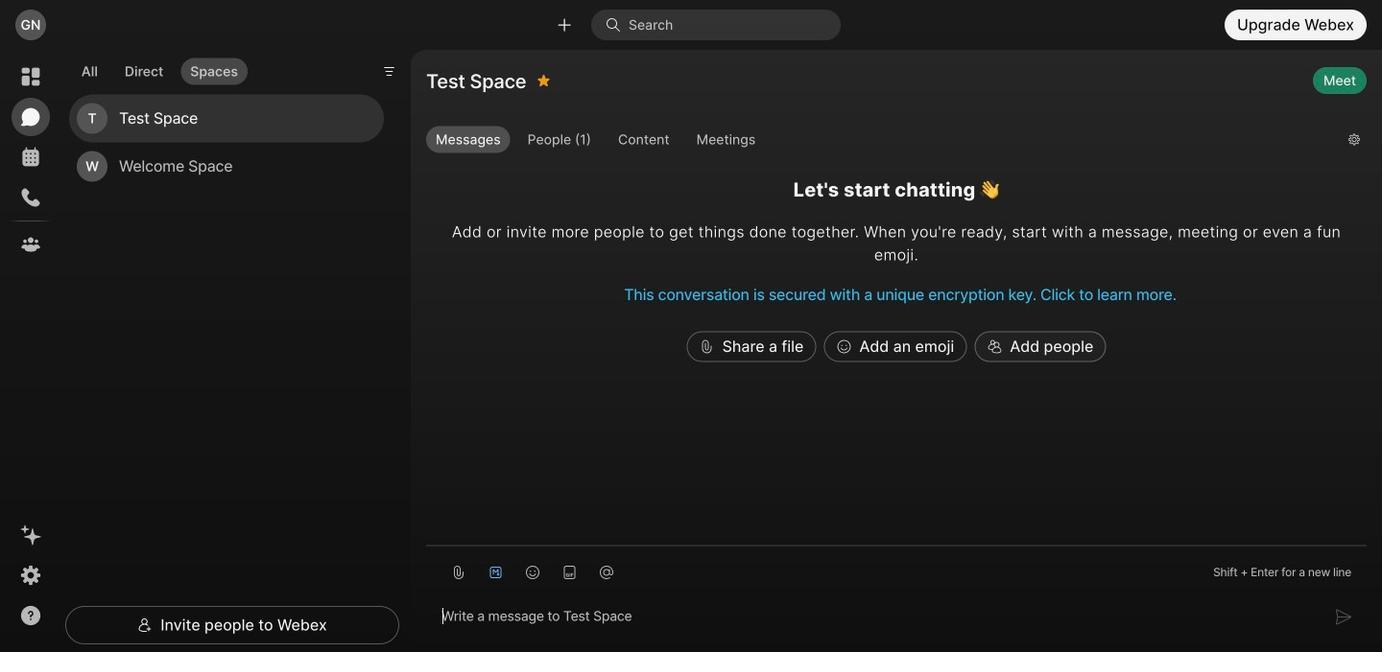 Task type: locate. For each thing, give the bounding box(es) containing it.
group
[[426, 126, 1333, 157]]

tab list
[[67, 46, 252, 91]]

test space list item
[[69, 95, 384, 143]]

navigation
[[0, 50, 61, 653]]



Task type: vqa. For each thing, say whether or not it's contained in the screenshot.
Meetings Tab
no



Task type: describe. For each thing, give the bounding box(es) containing it.
welcome space list item
[[69, 143, 384, 191]]

message composer toolbar element
[[426, 547, 1367, 591]]

webex tab list
[[12, 58, 50, 264]]



